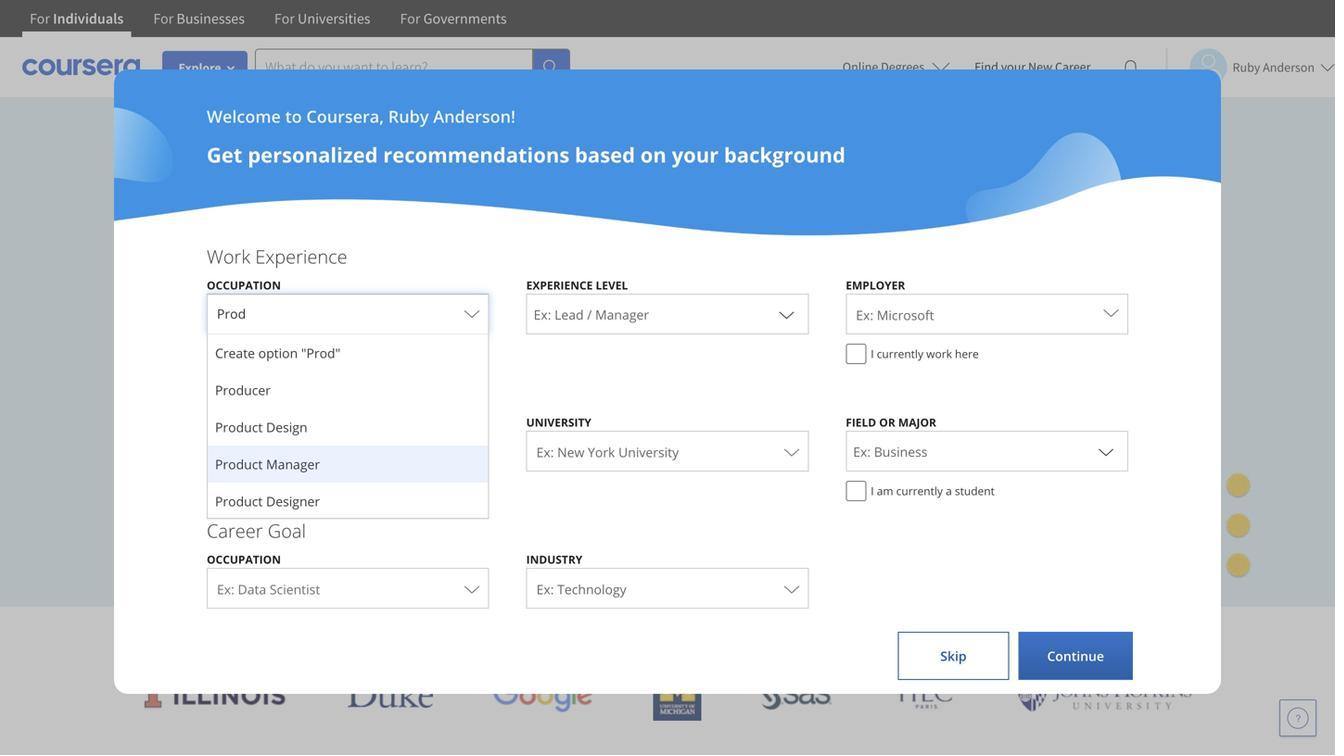 Task type: describe. For each thing, give the bounding box(es) containing it.
/month,
[[152, 416, 205, 433]]

product design
[[215, 419, 307, 436]]

ready
[[295, 293, 349, 321]]

option
[[258, 344, 298, 362]]

start 7-day free trial button
[[130, 445, 324, 490]]

unlimited
[[130, 260, 223, 288]]

coursera plus image
[[130, 174, 412, 202]]

career goal element
[[188, 518, 1147, 618]]

your inside unlimited access to 7,000+ world-class courses, hands-on projects, and job-ready certificate programs—all included in your subscription
[[130, 326, 173, 353]]

/month, cancel anytime
[[152, 416, 306, 433]]

individuals
[[53, 9, 124, 28]]

guarantee
[[375, 502, 442, 519]]

am
[[877, 484, 893, 499]]

leading universities and companies with coursera plus
[[469, 622, 1039, 652]]

on inside unlimited access to 7,000+ world-class courses, hands-on projects, and job-ready certificate programs—all included in your subscription
[[649, 260, 674, 288]]

programs—all
[[453, 293, 588, 321]]

/year
[[177, 502, 211, 519]]

chevron down image
[[1095, 440, 1117, 463]]

and inside unlimited access to 7,000+ world-class courses, hands-on projects, and job-ready certificate programs—all included in your subscription
[[216, 293, 253, 321]]

free
[[234, 458, 262, 477]]

universities
[[298, 9, 370, 28]]

coursera,
[[306, 105, 384, 128]]

coursera image
[[22, 52, 140, 82]]

for businesses
[[153, 9, 245, 28]]

companies
[[726, 622, 839, 652]]

anytime
[[253, 416, 306, 433]]

/year with 14-day money-back guarantee button
[[130, 501, 442, 520]]

with inside button
[[214, 502, 244, 519]]

ex: technology
[[536, 581, 627, 598]]

university of illinois at urbana-champaign image
[[143, 681, 287, 711]]

work
[[926, 346, 952, 362]]

product for product designer
[[215, 493, 263, 510]]

designer
[[266, 493, 320, 510]]

university of michigan image
[[653, 670, 701, 721]]

back
[[341, 502, 372, 519]]

7,000+
[[320, 260, 383, 288]]

in
[[680, 293, 697, 321]]

technology
[[557, 581, 627, 598]]

find your new career
[[975, 58, 1091, 75]]

I am currently a student checkbox
[[846, 481, 866, 502]]

or
[[879, 415, 895, 430]]

courses,
[[500, 260, 579, 288]]

product for product design
[[215, 419, 263, 436]]

microsoft
[[877, 306, 934, 324]]

level
[[596, 278, 628, 293]]

continue
[[1047, 648, 1104, 665]]

for for individuals
[[30, 9, 50, 28]]

education element
[[188, 381, 1147, 511]]

google image
[[493, 679, 593, 713]]

get personalized recommendations based on your background
[[207, 141, 845, 169]]

1 horizontal spatial and
[[680, 622, 720, 652]]

a
[[946, 484, 952, 499]]

background
[[724, 141, 845, 169]]

0 vertical spatial day
[[207, 458, 231, 477]]

plus
[[995, 622, 1039, 652]]

continue button
[[1018, 632, 1133, 681]]

skip
[[940, 648, 967, 665]]

for for governments
[[400, 9, 420, 28]]

chevron down image for experience level
[[775, 303, 798, 325]]

onboardingmodal dialog
[[0, 0, 1335, 756]]

education
[[207, 381, 290, 407]]

hec paris image
[[891, 677, 956, 715]]

class
[[449, 260, 495, 288]]

ex: for ex: microsoft
[[856, 306, 873, 324]]

experience level
[[526, 278, 628, 293]]

i currently work here
[[871, 346, 979, 362]]

personalized
[[248, 141, 378, 169]]

goal
[[268, 518, 306, 544]]

here
[[955, 346, 979, 362]]

product manager
[[215, 456, 320, 473]]

trial
[[265, 458, 294, 477]]

occupation for career
[[207, 552, 281, 567]]

based
[[575, 141, 635, 169]]

leading
[[475, 622, 550, 652]]

world-
[[388, 260, 449, 288]]

for universities
[[274, 9, 370, 28]]

york
[[588, 444, 615, 461]]

coursera
[[895, 622, 990, 652]]

ex: microsoft
[[856, 306, 934, 324]]

"prod"
[[301, 344, 340, 362]]



Task type: vqa. For each thing, say whether or not it's contained in the screenshot.
(FAFSA)
no



Task type: locate. For each thing, give the bounding box(es) containing it.
banner navigation
[[15, 0, 522, 37]]

with
[[214, 502, 244, 519], [845, 622, 889, 652]]

1 vertical spatial occupation
[[207, 552, 281, 567]]

for for universities
[[274, 9, 295, 28]]

occupation down work
[[207, 278, 281, 293]]

i for work experience
[[871, 346, 874, 362]]

help center image
[[1287, 707, 1309, 730]]

0 vertical spatial product
[[215, 419, 263, 436]]

row group containing create option "prod"
[[208, 335, 489, 743]]

1 horizontal spatial experience
[[526, 278, 593, 293]]

ex:
[[856, 306, 873, 324], [536, 444, 554, 461], [217, 581, 234, 598], [536, 581, 554, 598]]

design
[[266, 419, 307, 436]]

1 for from the left
[[30, 9, 50, 28]]

day
[[207, 458, 231, 477], [266, 502, 289, 519]]

0 horizontal spatial career
[[207, 518, 263, 544]]

show notifications image
[[1120, 60, 1142, 83]]

product designer
[[215, 493, 320, 510]]

career left show notifications icon
[[1055, 58, 1091, 75]]

i am currently a student
[[871, 484, 995, 499]]

work experience
[[207, 244, 347, 269]]

for left universities
[[274, 9, 295, 28]]

0 vertical spatial career
[[1055, 58, 1091, 75]]

and up "subscription"
[[216, 293, 253, 321]]

manager
[[266, 456, 320, 473]]

1 vertical spatial i
[[871, 484, 874, 499]]

data
[[238, 581, 266, 598]]

1 vertical spatial chevron down image
[[456, 440, 478, 463]]

1 vertical spatial product
[[215, 456, 263, 473]]

with left coursera
[[845, 622, 889, 652]]

ex: for ex: data scientist
[[217, 581, 234, 598]]

1 horizontal spatial chevron down image
[[775, 303, 798, 325]]

and up university of michigan image
[[680, 622, 720, 652]]

1 vertical spatial your
[[672, 141, 719, 169]]

currently left 'a'
[[896, 484, 943, 499]]

None search field
[[255, 49, 570, 86]]

0 vertical spatial on
[[640, 141, 666, 169]]

to inside onboardingmodal dialog
[[285, 105, 302, 128]]

work experience element
[[188, 244, 1147, 743]]

2 vertical spatial product
[[215, 493, 263, 510]]

for left individuals
[[30, 9, 50, 28]]

cancel
[[208, 416, 249, 433]]

product for product manager
[[215, 456, 263, 473]]

welcome to coursera, ruby anderson!
[[207, 105, 516, 128]]

0 horizontal spatial and
[[216, 293, 253, 321]]

experience up ready
[[255, 244, 347, 269]]

1 vertical spatial with
[[845, 622, 889, 652]]

for governments
[[400, 9, 507, 28]]

with left "14-"
[[214, 502, 244, 519]]

university
[[526, 415, 591, 430], [618, 444, 679, 461]]

ex: inside education element
[[536, 444, 554, 461]]

ruby
[[388, 105, 429, 128]]

chevron down image for degree
[[456, 440, 478, 463]]

1 vertical spatial career
[[207, 518, 263, 544]]

currently
[[877, 346, 923, 362], [896, 484, 943, 499]]

0 vertical spatial currently
[[877, 346, 923, 362]]

1 vertical spatial university
[[618, 444, 679, 461]]

row group inside work experience "element"
[[208, 335, 489, 743]]

industry
[[526, 552, 583, 567]]

3 for from the left
[[274, 9, 295, 28]]

2 i from the top
[[871, 484, 874, 499]]

chevron down image inside education element
[[456, 440, 478, 463]]

i right i currently work here checkbox
[[871, 346, 874, 362]]

1 horizontal spatial day
[[266, 502, 289, 519]]

0 vertical spatial i
[[871, 346, 874, 362]]

unlimited access to 7,000+ world-class courses, hands-on projects, and job-ready certificate programs—all included in your subscription
[[130, 260, 697, 353]]

field
[[846, 415, 876, 430]]

1 vertical spatial on
[[649, 260, 674, 288]]

for left businesses
[[153, 9, 174, 28]]

occupation inside career goal element
[[207, 552, 281, 567]]

2 product from the top
[[215, 456, 263, 473]]

find your new career link
[[965, 56, 1100, 79]]

new right find
[[1028, 58, 1052, 75]]

currently inside work experience "element"
[[877, 346, 923, 362]]

start 7-day free trial
[[159, 458, 294, 477]]

employer
[[846, 278, 905, 293]]

anderson!
[[433, 105, 516, 128]]

producer
[[215, 382, 271, 399]]

2 vertical spatial your
[[130, 326, 173, 353]]

1 vertical spatial experience
[[526, 278, 593, 293]]

university up york
[[526, 415, 591, 430]]

1 horizontal spatial career
[[1055, 58, 1091, 75]]

your inside onboardingmodal dialog
[[672, 141, 719, 169]]

0 horizontal spatial your
[[130, 326, 173, 353]]

certificate
[[354, 293, 447, 321]]

row group
[[208, 335, 489, 743]]

14-
[[247, 502, 266, 519]]

currently inside education element
[[896, 484, 943, 499]]

Occupation field
[[208, 293, 488, 334]]

i for education
[[871, 484, 874, 499]]

1 vertical spatial day
[[266, 502, 289, 519]]

to up ready
[[295, 260, 315, 288]]

chevron down image inside work experience "element"
[[775, 303, 798, 325]]

create
[[215, 344, 255, 362]]

new inside education element
[[557, 444, 584, 461]]

experience left level
[[526, 278, 593, 293]]

product down education
[[215, 419, 263, 436]]

on
[[640, 141, 666, 169], [649, 260, 674, 288]]

career inside onboardingmodal dialog
[[207, 518, 263, 544]]

ex: inside work experience "element"
[[856, 306, 873, 324]]

chevron down image
[[775, 303, 798, 325], [456, 440, 478, 463]]

for individuals
[[30, 9, 124, 28]]

0 horizontal spatial chevron down image
[[456, 440, 478, 463]]

1 horizontal spatial university
[[618, 444, 679, 461]]

recommendations
[[383, 141, 570, 169]]

sas image
[[761, 681, 831, 711]]

start
[[159, 458, 192, 477]]

work
[[207, 244, 250, 269]]

1 horizontal spatial your
[[672, 141, 719, 169]]

field or major
[[846, 415, 936, 430]]

i left am
[[871, 484, 874, 499]]

student
[[955, 484, 995, 499]]

0 vertical spatial chevron down image
[[775, 303, 798, 325]]

your right find
[[1001, 58, 1026, 75]]

ex: for ex: new york university
[[536, 444, 554, 461]]

ex: data scientist
[[217, 581, 320, 598]]

ex: new york university
[[536, 444, 679, 461]]

money-
[[293, 502, 341, 519]]

job-
[[258, 293, 295, 321]]

your inside 'find your new career' link
[[1001, 58, 1026, 75]]

get
[[207, 141, 242, 169]]

for
[[30, 9, 50, 28], [153, 9, 174, 28], [274, 9, 295, 28], [400, 9, 420, 28]]

1 vertical spatial new
[[557, 444, 584, 461]]

occupation up the data
[[207, 552, 281, 567]]

your
[[1001, 58, 1026, 75], [672, 141, 719, 169], [130, 326, 173, 353]]

to
[[285, 105, 302, 128], [295, 260, 315, 288]]

governments
[[423, 9, 507, 28]]

career down product designer
[[207, 518, 263, 544]]

product up career goal
[[215, 493, 263, 510]]

1 horizontal spatial with
[[845, 622, 889, 652]]

to inside unlimited access to 7,000+ world-class courses, hands-on projects, and job-ready certificate programs—all included in your subscription
[[295, 260, 315, 288]]

0 vertical spatial occupation
[[207, 278, 281, 293]]

4 for from the left
[[400, 9, 420, 28]]

for left governments
[[400, 9, 420, 28]]

find
[[975, 58, 998, 75]]

included
[[593, 293, 674, 321]]

2 occupation from the top
[[207, 552, 281, 567]]

0 horizontal spatial day
[[207, 458, 231, 477]]

major
[[898, 415, 936, 430]]

0 vertical spatial and
[[216, 293, 253, 321]]

to up personalized
[[285, 105, 302, 128]]

career
[[1055, 58, 1091, 75], [207, 518, 263, 544]]

duke university image
[[347, 679, 433, 708]]

ex: down industry on the left bottom of page
[[536, 581, 554, 598]]

i
[[871, 346, 874, 362], [871, 484, 874, 499]]

degree
[[207, 415, 249, 430]]

and
[[216, 293, 253, 321], [680, 622, 720, 652]]

0 horizontal spatial experience
[[255, 244, 347, 269]]

0 vertical spatial new
[[1028, 58, 1052, 75]]

career goal
[[207, 518, 306, 544]]

1 i from the top
[[871, 346, 874, 362]]

university right york
[[618, 444, 679, 461]]

ex: left the data
[[217, 581, 234, 598]]

your left the background
[[672, 141, 719, 169]]

2 horizontal spatial your
[[1001, 58, 1026, 75]]

i inside "element"
[[871, 346, 874, 362]]

2 for from the left
[[153, 9, 174, 28]]

1 vertical spatial to
[[295, 260, 315, 288]]

1 vertical spatial and
[[680, 622, 720, 652]]

universities
[[556, 622, 674, 652]]

johns hopkins university image
[[1016, 679, 1192, 713]]

on up included
[[649, 260, 674, 288]]

on inside dialog
[[640, 141, 666, 169]]

skip button
[[898, 632, 1009, 681]]

1 product from the top
[[215, 419, 263, 436]]

occupation
[[207, 278, 281, 293], [207, 552, 281, 567]]

subscription
[[179, 326, 296, 353]]

1 horizontal spatial new
[[1028, 58, 1052, 75]]

0 horizontal spatial new
[[557, 444, 584, 461]]

0 vertical spatial university
[[526, 415, 591, 430]]

hands-
[[584, 260, 649, 288]]

new left york
[[557, 444, 584, 461]]

welcome
[[207, 105, 281, 128]]

access
[[228, 260, 290, 288]]

your down projects,
[[130, 326, 173, 353]]

experience
[[255, 244, 347, 269], [526, 278, 593, 293]]

7-
[[195, 458, 207, 477]]

on right based
[[640, 141, 666, 169]]

product right 7-
[[215, 456, 263, 473]]

0 vertical spatial your
[[1001, 58, 1026, 75]]

product
[[215, 419, 263, 436], [215, 456, 263, 473], [215, 493, 263, 510]]

new
[[1028, 58, 1052, 75], [557, 444, 584, 461]]

scientist
[[270, 581, 320, 598]]

for for businesses
[[153, 9, 174, 28]]

I currently work here checkbox
[[846, 344, 866, 364]]

0 vertical spatial with
[[214, 502, 244, 519]]

Occupation text field
[[217, 298, 456, 334]]

occupation for work
[[207, 278, 281, 293]]

ex: down employer at the right top
[[856, 306, 873, 324]]

0 horizontal spatial with
[[214, 502, 244, 519]]

0 horizontal spatial university
[[526, 415, 591, 430]]

1 occupation from the top
[[207, 278, 281, 293]]

0 vertical spatial to
[[285, 105, 302, 128]]

create option "prod"
[[215, 344, 340, 362]]

1 vertical spatial currently
[[896, 484, 943, 499]]

3 product from the top
[[215, 493, 263, 510]]

ex: left york
[[536, 444, 554, 461]]

ex: for ex: technology
[[536, 581, 554, 598]]

businesses
[[177, 9, 245, 28]]

projects,
[[130, 293, 211, 321]]

currently down ex: microsoft
[[877, 346, 923, 362]]

occupation inside work experience "element"
[[207, 278, 281, 293]]

0 vertical spatial experience
[[255, 244, 347, 269]]



